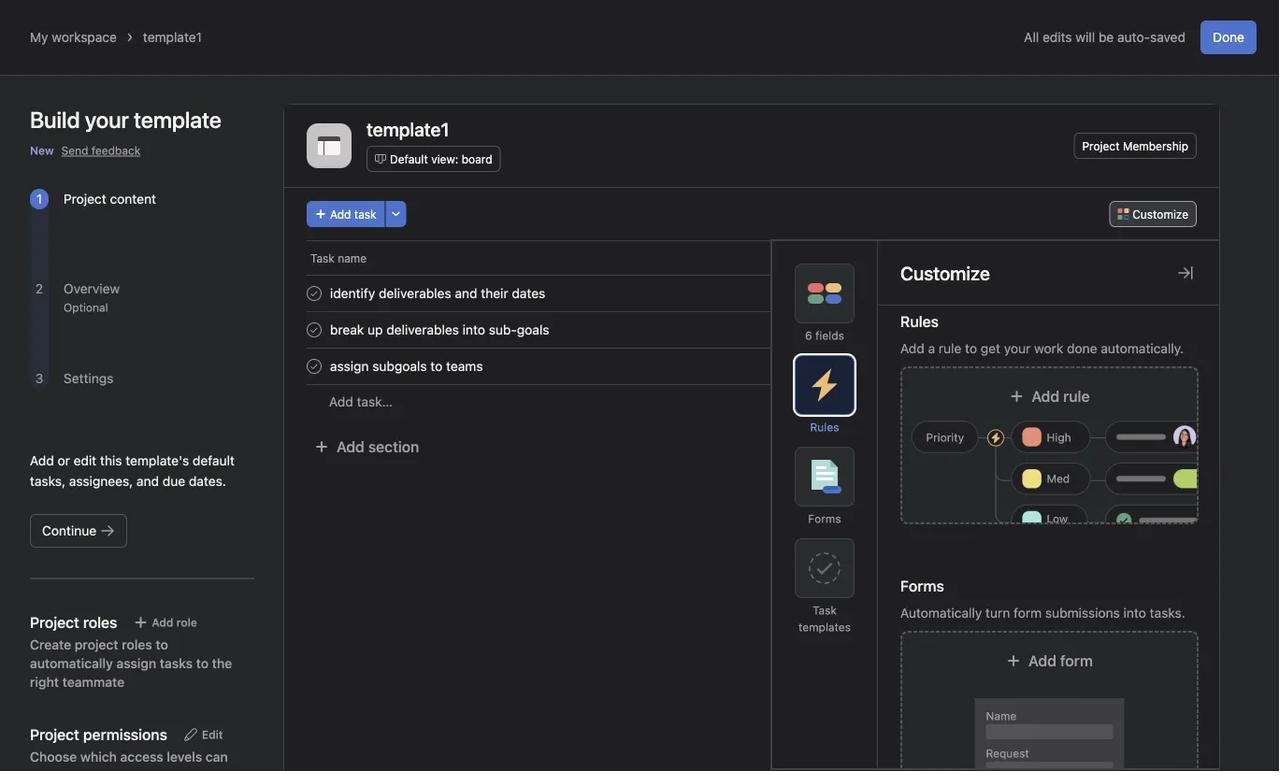 Task type: describe. For each thing, give the bounding box(es) containing it.
close details image
[[1178, 266, 1193, 281]]

send feedback link
[[61, 142, 140, 159]]

1 horizontal spatial rules
[[901, 313, 939, 331]]

add for add form
[[1029, 652, 1057, 670]]

med
[[1047, 472, 1070, 485]]

automatically.
[[1101, 341, 1184, 356]]

1 2 3
[[35, 191, 43, 386]]

task for task name
[[310, 252, 335, 265]]

assign subgoals to teams text field
[[326, 357, 489, 376]]

0 horizontal spatial rules
[[810, 421, 839, 434]]

get
[[981, 341, 1001, 356]]

your template
[[85, 107, 222, 133]]

priority
[[926, 431, 964, 444]]

request
[[986, 747, 1029, 760]]

6 fields
[[805, 329, 844, 342]]

workspace
[[52, 29, 117, 45]]

project roles
[[30, 614, 117, 632]]

add role button
[[125, 610, 206, 636]]

templates
[[799, 621, 851, 634]]

break up deliverables into sub-goals text field
[[326, 321, 555, 339]]

assignees,
[[69, 474, 133, 489]]

create
[[30, 637, 71, 653]]

done button
[[1201, 21, 1257, 54]]

edit button
[[175, 722, 231, 748]]

3 row from the top
[[284, 348, 1220, 385]]

tasks.
[[1150, 606, 1186, 621]]

my
[[30, 29, 48, 45]]

my workspace link
[[30, 29, 117, 45]]

project permissions
[[30, 726, 167, 744]]

task name row
[[284, 240, 1220, 275]]

auto-
[[1118, 29, 1150, 45]]

roles
[[122, 637, 152, 653]]

project for project membership
[[1082, 139, 1120, 152]]

done
[[1067, 341, 1098, 356]]

0 vertical spatial form
[[1014, 606, 1042, 621]]

ft
[[903, 287, 917, 300]]

3
[[35, 371, 43, 386]]

automatically turn form submissions into tasks.
[[901, 606, 1186, 621]]

add for add rule
[[1032, 388, 1060, 405]]

perform
[[30, 768, 80, 772]]

6
[[805, 329, 812, 342]]

all
[[1024, 29, 1039, 45]]

overview
[[64, 281, 120, 296]]

or
[[58, 453, 70, 469]]

add task…
[[329, 394, 393, 410]]

more actions image
[[391, 209, 402, 220]]

tasks,
[[30, 474, 66, 489]]

0 vertical spatial forms
[[808, 513, 841, 526]]

add section
[[337, 438, 419, 456]]

right teammate
[[30, 675, 125, 690]]

dates.
[[189, 474, 226, 489]]

town
[[960, 287, 987, 300]]

which
[[80, 750, 117, 765]]

automatically
[[901, 606, 982, 621]]

2
[[35, 281, 43, 296]]

tasks
[[160, 656, 193, 671]]

build your template
[[30, 107, 222, 133]]

identify deliverables and their dates text field
[[326, 284, 551, 303]]

continue
[[42, 523, 96, 539]]

add for add task
[[330, 208, 351, 221]]

saved
[[1150, 29, 1186, 45]]

add for add role
[[152, 616, 173, 629]]

add a rule to get your work done automatically.
[[901, 341, 1184, 356]]

done
[[1213, 29, 1245, 45]]

add for add section
[[337, 438, 365, 456]]

default
[[390, 152, 428, 166]]

1
[[36, 191, 42, 207]]

name
[[986, 710, 1017, 723]]

into
[[1124, 606, 1146, 621]]

build
[[30, 107, 80, 133]]

add task… row
[[284, 384, 1220, 419]]

1 vertical spatial form
[[1061, 652, 1093, 670]]

submissions
[[1046, 606, 1120, 621]]

customize button
[[1109, 201, 1197, 227]]

choose
[[30, 750, 77, 765]]

access
[[120, 750, 163, 765]]

content
[[110, 191, 156, 207]]

name
[[338, 252, 367, 265]]

add form
[[1029, 652, 1093, 670]]

settings button
[[64, 371, 114, 386]]

and
[[137, 474, 159, 489]]

add for add task…
[[329, 394, 353, 410]]

2 row from the top
[[284, 311, 1220, 349]]

new
[[30, 144, 54, 157]]

project for project content
[[64, 191, 106, 207]]

edit
[[202, 729, 223, 742]]

work
[[1034, 341, 1064, 356]]

the
[[212, 656, 232, 671]]

send
[[61, 144, 88, 157]]

edits
[[1043, 29, 1072, 45]]



Task type: vqa. For each thing, say whether or not it's contained in the screenshot.
due
yes



Task type: locate. For each thing, give the bounding box(es) containing it.
actions
[[108, 768, 153, 772]]

0 vertical spatial rules
[[901, 313, 939, 331]]

0 horizontal spatial customize
[[901, 262, 990, 284]]

1 vertical spatial task
[[813, 604, 837, 617]]

add for add or edit this template's default tasks, assignees, and due dates.
[[30, 453, 54, 469]]

customize
[[1133, 208, 1189, 221], [901, 262, 990, 284]]

create project roles to automatically assign tasks to the right teammate
[[30, 637, 232, 690]]

add rule
[[1032, 388, 1090, 405]]

2 vertical spatial to
[[196, 656, 209, 671]]

0 vertical spatial to
[[965, 341, 977, 356]]

customize up 'funky'
[[901, 262, 990, 284]]

task…
[[357, 394, 393, 410]]

to for customize
[[965, 341, 977, 356]]

1 horizontal spatial rule
[[1064, 388, 1090, 405]]

choose which access levels can perform key actions withi
[[30, 750, 228, 772]]

customize up close details icon
[[1133, 208, 1189, 221]]

project inside button
[[1082, 139, 1120, 152]]

section
[[368, 438, 419, 456]]

1 vertical spatial to
[[156, 637, 168, 653]]

task templates
[[799, 604, 851, 634]]

to
[[965, 341, 977, 356], [156, 637, 168, 653], [196, 656, 209, 671]]

add inside "button"
[[330, 208, 351, 221]]

rule right a
[[939, 341, 962, 356]]

overview button
[[64, 281, 120, 296]]

2 horizontal spatial to
[[965, 341, 977, 356]]

your
[[1004, 341, 1031, 356]]

to for build your template
[[156, 637, 168, 653]]

1 horizontal spatial template1
[[367, 118, 449, 140]]

project content
[[64, 191, 156, 207]]

0 vertical spatial task
[[310, 252, 335, 265]]

assign
[[116, 656, 156, 671]]

1 horizontal spatial form
[[1061, 652, 1093, 670]]

new send feedback
[[30, 144, 140, 157]]

project
[[75, 637, 118, 653]]

rule
[[939, 341, 962, 356], [1064, 388, 1090, 405]]

0 vertical spatial template1
[[143, 29, 202, 45]]

task
[[354, 208, 377, 221]]

to left the
[[196, 656, 209, 671]]

form down submissions on the bottom right of the page
[[1061, 652, 1093, 670]]

rule up high
[[1064, 388, 1090, 405]]

break up deliverables into sub-goals cell
[[284, 311, 891, 349]]

1 vertical spatial project
[[64, 191, 106, 207]]

task inside task templates
[[813, 604, 837, 617]]

0 horizontal spatial task
[[310, 252, 335, 265]]

1 horizontal spatial project
[[1082, 139, 1120, 152]]

add left task…
[[329, 394, 353, 410]]

edit
[[74, 453, 97, 469]]

add task button
[[307, 201, 385, 227]]

project membership button
[[1074, 133, 1197, 159]]

ft button
[[899, 282, 921, 305]]

customize inside dropdown button
[[1133, 208, 1189, 221]]

view:
[[431, 152, 459, 166]]

rules up a
[[901, 313, 939, 331]]

fields
[[816, 329, 844, 342]]

task inside row
[[310, 252, 335, 265]]

template1
[[143, 29, 202, 45], [367, 118, 449, 140]]

row down 6
[[284, 348, 1220, 385]]

task
[[310, 252, 335, 265], [813, 604, 837, 617]]

0 horizontal spatial template1
[[143, 29, 202, 45]]

1 horizontal spatial to
[[196, 656, 209, 671]]

add or edit this template's default tasks, assignees, and due dates.
[[30, 453, 235, 489]]

board
[[462, 152, 492, 166]]

add up high
[[1032, 388, 1060, 405]]

add up "tasks,"
[[30, 453, 54, 469]]

add inside row
[[329, 394, 353, 410]]

add left task
[[330, 208, 351, 221]]

add task
[[330, 208, 377, 221]]

rules down 'add task…' row
[[810, 421, 839, 434]]

row up 'add task…' row
[[284, 311, 1220, 349]]

my workspace
[[30, 29, 117, 45]]

add inside add or edit this template's default tasks, assignees, and due dates.
[[30, 453, 54, 469]]

1 vertical spatial customize
[[901, 262, 990, 284]]

role
[[177, 616, 197, 629]]

0 vertical spatial project
[[1082, 139, 1120, 152]]

1 row from the top
[[284, 275, 1220, 312]]

funky
[[925, 287, 957, 300]]

0 vertical spatial rule
[[939, 341, 962, 356]]

to left get
[[965, 341, 977, 356]]

high
[[1047, 431, 1072, 444]]

add for add a rule to get your work done automatically.
[[901, 341, 925, 356]]

low
[[1047, 513, 1068, 526]]

task up templates
[[813, 604, 837, 617]]

task for task templates
[[813, 604, 837, 617]]

1 horizontal spatial task
[[813, 604, 837, 617]]

funky town
[[925, 287, 987, 300]]

project membership
[[1082, 139, 1189, 152]]

project content button
[[64, 191, 156, 207]]

0 horizontal spatial form
[[1014, 606, 1042, 621]]

default
[[193, 453, 235, 469]]

can
[[206, 750, 228, 765]]

add left role
[[152, 616, 173, 629]]

row
[[284, 275, 1220, 312], [284, 311, 1220, 349], [284, 348, 1220, 385]]

0 vertical spatial customize
[[1133, 208, 1189, 221]]

1 vertical spatial rule
[[1064, 388, 1090, 405]]

assign subgoals to teams cell
[[284, 348, 891, 385]]

project
[[1082, 139, 1120, 152], [64, 191, 106, 207]]

to down add role button
[[156, 637, 168, 653]]

due
[[163, 474, 185, 489]]

template's
[[126, 453, 189, 469]]

row containing ft
[[284, 275, 1220, 312]]

this
[[100, 453, 122, 469]]

0 horizontal spatial forms
[[808, 513, 841, 526]]

form right turn
[[1014, 606, 1042, 621]]

add role
[[152, 616, 197, 629]]

0 horizontal spatial project
[[64, 191, 106, 207]]

template1 up your template
[[143, 29, 202, 45]]

row up 6
[[284, 275, 1220, 312]]

project right 1
[[64, 191, 106, 207]]

0 horizontal spatial to
[[156, 637, 168, 653]]

1 vertical spatial rules
[[810, 421, 839, 434]]

1 vertical spatial forms
[[901, 578, 944, 595]]

1 horizontal spatial customize
[[1133, 208, 1189, 221]]

rules
[[901, 313, 939, 331], [810, 421, 839, 434]]

1 horizontal spatial forms
[[901, 578, 944, 595]]

template1 up default
[[367, 118, 449, 140]]

task name
[[310, 252, 367, 265]]

1 vertical spatial template1
[[367, 118, 449, 140]]

key
[[83, 768, 105, 772]]

default view: board
[[390, 152, 492, 166]]

add left a
[[901, 341, 925, 356]]

form
[[1014, 606, 1042, 621], [1061, 652, 1093, 670]]

default view: board button
[[367, 146, 501, 172]]

continue button
[[30, 514, 127, 548]]

turn
[[986, 606, 1010, 621]]

add down automatically turn form submissions into tasks.
[[1029, 652, 1057, 670]]

automatically
[[30, 656, 113, 671]]

0 horizontal spatial rule
[[939, 341, 962, 356]]

template image
[[318, 135, 340, 157]]

settings
[[64, 371, 114, 386]]

add section button
[[307, 430, 427, 464]]

project left membership
[[1082, 139, 1120, 152]]

add left section
[[337, 438, 365, 456]]

will
[[1076, 29, 1095, 45]]

task left the name
[[310, 252, 335, 265]]

overview optional
[[64, 281, 120, 314]]

feedback
[[91, 144, 140, 157]]

identify deliverables and their dates cell
[[284, 275, 891, 312]]

optional
[[64, 301, 108, 314]]



